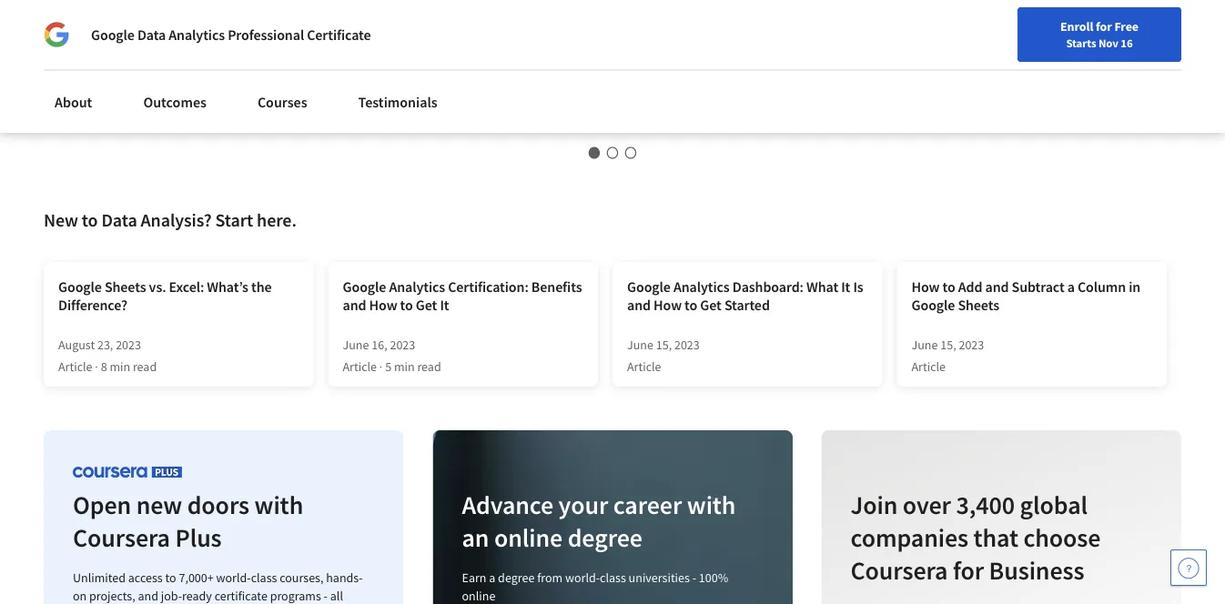 Task type: describe. For each thing, give the bounding box(es) containing it.
your for find
[[780, 57, 804, 74]]

· for to
[[380, 359, 383, 375]]

ready
[[182, 588, 212, 605]]

and inside unlimited access to 7,000+ world-class courses, hands- on projects, and job-ready certificate programs - al
[[138, 588, 158, 605]]

projects,
[[89, 588, 135, 605]]

how to add and subtract a column in google sheets
[[912, 278, 1141, 314]]

english
[[910, 57, 955, 75]]

global
[[1020, 490, 1088, 521]]

doors
[[187, 490, 250, 521]]

what
[[807, 278, 839, 296]]

outcomes link
[[132, 82, 218, 122]]

2023 for certification:
[[390, 337, 415, 353]]

how inside google analytics certification: benefits and how to get it
[[369, 296, 397, 314]]

google for google analytics dashboard: what it is and how to get started
[[627, 278, 671, 296]]

23,
[[97, 337, 113, 353]]

enroll
[[1061, 18, 1094, 35]]

to inside unlimited access to 7,000+ world-class courses, hands- on projects, and job-ready certificate programs - al
[[165, 570, 176, 586]]

16
[[1121, 36, 1133, 50]]

access
[[128, 570, 163, 586]]

unlimited
[[73, 570, 126, 586]]

8
[[101, 359, 107, 375]]

choose
[[1024, 522, 1101, 554]]

is
[[854, 278, 864, 296]]

class for universities
[[600, 570, 626, 586]]

5
[[385, 359, 392, 375]]

new inside find your new career link
[[807, 57, 831, 74]]

google for google data analytics
[[686, 60, 729, 78]]

open
[[73, 490, 131, 521]]

june 16, 2023 article · 5 min read
[[343, 337, 441, 375]]

coursera image
[[22, 51, 137, 80]]

plus
[[175, 522, 222, 554]]

english button
[[878, 36, 987, 96]]

read for to
[[417, 359, 441, 375]]

coursera plus image
[[73, 466, 182, 478]]

for
[[29, 9, 49, 27]]

7,000+
[[179, 570, 214, 586]]

find your new career link
[[745, 55, 878, 77]]

class for courses,
[[251, 570, 277, 586]]

google data analytics
[[686, 60, 818, 78]]

open new doors with coursera plus
[[73, 490, 303, 554]]

add
[[959, 278, 983, 296]]

join
[[851, 490, 898, 521]]

15, for google
[[941, 337, 957, 353]]

a inside earn a degree from world-class universities - 100% online
[[489, 570, 495, 586]]

hands-
[[326, 570, 363, 586]]

to inside google analytics dashboard: what it is and how to get started
[[685, 296, 698, 314]]

advance your career with an online degree
[[462, 490, 736, 554]]

16,
[[372, 337, 388, 353]]

june for google analytics certification: benefits and how to get it
[[343, 337, 369, 353]]

article for google analytics dashboard: what it is and how to get started
[[627, 359, 662, 375]]

june for how to add and subtract a column in google sheets
[[912, 337, 938, 353]]

analytics left the "professional"
[[169, 25, 225, 44]]

start
[[215, 209, 253, 232]]

- inside unlimited access to 7,000+ world-class courses, hands- on projects, and job-ready certificate programs - al
[[324, 588, 328, 605]]

- inside earn a degree from world-class universities - 100% online
[[692, 570, 696, 586]]

google image
[[44, 22, 69, 47]]

analytics left 'career'
[[763, 60, 818, 78]]

certification:
[[448, 278, 529, 296]]

dashboard:
[[733, 278, 804, 296]]

slides element
[[76, 144, 1149, 162]]

get inside google analytics dashboard: what it is and how to get started
[[700, 296, 722, 314]]

3,400
[[957, 490, 1015, 521]]

testimonials link
[[347, 82, 449, 122]]

august
[[58, 337, 95, 353]]

and inside google analytics certification: benefits and how to get it
[[343, 296, 366, 314]]

enroll for free starts nov 16
[[1061, 18, 1139, 50]]

an
[[462, 522, 489, 554]]

the
[[251, 278, 272, 296]]

google data analytics professional certificate
[[91, 25, 371, 44]]

sheets inside google sheets vs. excel: what's the difference?
[[105, 278, 146, 296]]

join over 3,400 global companies that choose coursera for business
[[851, 490, 1101, 587]]

min for difference?
[[110, 359, 130, 375]]

started
[[725, 296, 770, 314]]

15, for to
[[656, 337, 672, 353]]

starts
[[1067, 36, 1097, 50]]

about link
[[44, 82, 103, 122]]

article for how to add and subtract a column in google sheets
[[912, 359, 946, 375]]

new to data analysis? start here.
[[44, 209, 297, 232]]

courses
[[258, 93, 307, 111]]

individuals
[[52, 9, 121, 27]]

nov
[[1099, 36, 1119, 50]]

coursera inside join over 3,400 global companies that choose coursera for business
[[851, 555, 948, 587]]

find
[[754, 57, 778, 74]]

google for google analytics certification: benefits and how to get it
[[343, 278, 386, 296]]

universities
[[629, 570, 690, 586]]

advance
[[462, 490, 554, 521]]

help center image
[[1178, 557, 1200, 579]]

column
[[1078, 278, 1126, 296]]

and inside google analytics dashboard: what it is and how to get started
[[627, 296, 651, 314]]

on
[[73, 588, 87, 605]]

business
[[989, 555, 1085, 587]]

benefits
[[532, 278, 582, 296]]

new
[[136, 490, 182, 521]]

degree inside earn a degree from world-class universities - 100% online
[[498, 570, 535, 586]]

job-
[[161, 588, 182, 605]]

google sheets vs. excel: what's the difference?
[[58, 278, 272, 314]]



Task type: locate. For each thing, give the bounding box(es) containing it.
1 horizontal spatial min
[[394, 359, 415, 375]]

· left 8
[[95, 359, 98, 375]]

1 horizontal spatial with
[[687, 490, 736, 521]]

0 vertical spatial -
[[692, 570, 696, 586]]

1 horizontal spatial class
[[600, 570, 626, 586]]

get left started
[[700, 296, 722, 314]]

google inside google sheets vs. excel: what's the difference?
[[58, 278, 102, 296]]

0 horizontal spatial world-
[[216, 570, 251, 586]]

1 june from the left
[[343, 337, 369, 353]]

and
[[986, 278, 1009, 296], [343, 296, 366, 314], [627, 296, 651, 314], [138, 588, 158, 605]]

with inside open new doors with coursera plus
[[255, 490, 303, 521]]

2023
[[116, 337, 141, 353], [390, 337, 415, 353], [675, 337, 700, 353], [959, 337, 985, 353]]

·
[[95, 359, 98, 375], [380, 359, 383, 375]]

new up difference?
[[44, 209, 78, 232]]

2023 right the 16,
[[390, 337, 415, 353]]

courses,
[[280, 570, 324, 586]]

min inside august 23, 2023 article · 8 min read
[[110, 359, 130, 375]]

min right 5
[[394, 359, 415, 375]]

0 horizontal spatial how
[[369, 296, 397, 314]]

to up june 16, 2023 article · 5 min read
[[400, 296, 413, 314]]

and up june 16, 2023 article · 5 min read
[[343, 296, 366, 314]]

how up the 16,
[[369, 296, 397, 314]]

certificate
[[215, 588, 268, 605]]

read inside august 23, 2023 article · 8 min read
[[133, 359, 157, 375]]

online down advance
[[494, 522, 563, 554]]

2 15, from the left
[[941, 337, 957, 353]]

· inside august 23, 2023 article · 8 min read
[[95, 359, 98, 375]]

4 2023 from the left
[[959, 337, 985, 353]]

2023 inside june 16, 2023 article · 5 min read
[[390, 337, 415, 353]]

unlimited access to 7,000+ world-class courses, hands- on projects, and job-ready certificate programs - al
[[73, 570, 363, 605]]

august 23, 2023 article · 8 min read
[[58, 337, 157, 375]]

vs.
[[149, 278, 166, 296]]

analytics left certification: on the top
[[389, 278, 445, 296]]

0 horizontal spatial class
[[251, 570, 277, 586]]

1 horizontal spatial june
[[627, 337, 654, 353]]

1 vertical spatial data
[[732, 60, 760, 78]]

1 horizontal spatial your
[[780, 57, 804, 74]]

online inside earn a degree from world-class universities - 100% online
[[462, 588, 495, 605]]

2023 down add
[[959, 337, 985, 353]]

earn
[[462, 570, 486, 586]]

class left universities
[[600, 570, 626, 586]]

a
[[1068, 278, 1075, 296], [489, 570, 495, 586]]

article
[[58, 359, 92, 375], [343, 359, 377, 375], [627, 359, 662, 375], [912, 359, 946, 375]]

world- for from
[[565, 570, 600, 586]]

2 · from the left
[[380, 359, 383, 375]]

0 horizontal spatial ·
[[95, 359, 98, 375]]

1 · from the left
[[95, 359, 98, 375]]

2 read from the left
[[417, 359, 441, 375]]

15,
[[656, 337, 672, 353], [941, 337, 957, 353]]

for individuals
[[29, 9, 121, 27]]

3 article from the left
[[627, 359, 662, 375]]

0 horizontal spatial sheets
[[105, 278, 146, 296]]

min
[[110, 359, 130, 375], [394, 359, 415, 375]]

with right doors
[[255, 490, 303, 521]]

1 horizontal spatial world-
[[565, 570, 600, 586]]

1 horizontal spatial coursera
[[851, 555, 948, 587]]

that
[[974, 522, 1019, 554]]

degree left from
[[498, 570, 535, 586]]

0 vertical spatial for
[[1096, 18, 1112, 35]]

100%
[[699, 570, 728, 586]]

with inside the advance your career with an online degree
[[687, 490, 736, 521]]

courses link
[[247, 82, 318, 122]]

google inside google analytics certification: benefits and how to get it
[[343, 278, 386, 296]]

coursera
[[73, 522, 170, 554], [851, 555, 948, 587]]

2 june 15, 2023 article from the left
[[912, 337, 985, 375]]

professional
[[228, 25, 304, 44]]

get
[[416, 296, 437, 314], [700, 296, 722, 314]]

for inside join over 3,400 global companies that choose coursera for business
[[953, 555, 984, 587]]

google inside how to add and subtract a column in google sheets
[[912, 296, 955, 314]]

sheets
[[105, 278, 146, 296], [958, 296, 1000, 314]]

analytics
[[169, 25, 225, 44], [763, 60, 818, 78], [389, 278, 445, 296], [674, 278, 730, 296]]

2023 for dashboard:
[[675, 337, 700, 353]]

1 vertical spatial new
[[44, 209, 78, 232]]

for up the nov
[[1096, 18, 1112, 35]]

· for difference?
[[95, 359, 98, 375]]

1 2023 from the left
[[116, 337, 141, 353]]

2023 inside august 23, 2023 article · 8 min read
[[116, 337, 141, 353]]

1 june 15, 2023 article from the left
[[627, 337, 700, 375]]

how left add
[[912, 278, 940, 296]]

0 vertical spatial new
[[807, 57, 831, 74]]

what's
[[207, 278, 248, 296]]

2 horizontal spatial june
[[912, 337, 938, 353]]

1 vertical spatial for
[[953, 555, 984, 587]]

subtract
[[1012, 278, 1065, 296]]

0 horizontal spatial coursera
[[73, 522, 170, 554]]

class inside unlimited access to 7,000+ world-class courses, hands- on projects, and job-ready certificate programs - al
[[251, 570, 277, 586]]

1 horizontal spatial read
[[417, 359, 441, 375]]

2 class from the left
[[600, 570, 626, 586]]

4 article from the left
[[912, 359, 946, 375]]

new
[[807, 57, 831, 74], [44, 209, 78, 232]]

1 horizontal spatial a
[[1068, 278, 1075, 296]]

0 vertical spatial online
[[494, 522, 563, 554]]

article inside august 23, 2023 article · 8 min read
[[58, 359, 92, 375]]

in
[[1129, 278, 1141, 296]]

analysis?
[[141, 209, 212, 232]]

min right 8
[[110, 359, 130, 375]]

online inside the advance your career with an online degree
[[494, 522, 563, 554]]

world- inside unlimited access to 7,000+ world-class courses, hands- on projects, and job-ready certificate programs - al
[[216, 570, 251, 586]]

1 world- from the left
[[216, 570, 251, 586]]

0 horizontal spatial with
[[255, 490, 303, 521]]

1 15, from the left
[[656, 337, 672, 353]]

2 article from the left
[[343, 359, 377, 375]]

1 vertical spatial a
[[489, 570, 495, 586]]

it up june 16, 2023 article · 5 min read
[[440, 296, 449, 314]]

1 vertical spatial your
[[559, 490, 608, 521]]

data for google data analytics professional certificate
[[137, 25, 166, 44]]

0 horizontal spatial june 15, 2023 article
[[627, 337, 700, 375]]

june inside june 16, 2023 article · 5 min read
[[343, 337, 369, 353]]

your
[[780, 57, 804, 74], [559, 490, 608, 521]]

to inside google analytics certification: benefits and how to get it
[[400, 296, 413, 314]]

google inside google analytics dashboard: what it is and how to get started
[[627, 278, 671, 296]]

0 horizontal spatial -
[[324, 588, 328, 605]]

0 vertical spatial coursera
[[73, 522, 170, 554]]

analytics left "dashboard:"
[[674, 278, 730, 296]]

online down "earn"
[[462, 588, 495, 605]]

1 horizontal spatial how
[[654, 296, 682, 314]]

career
[[833, 57, 868, 74]]

1 horizontal spatial june 15, 2023 article
[[912, 337, 985, 375]]

about
[[55, 93, 92, 111]]

1 horizontal spatial degree
[[568, 522, 643, 554]]

1 horizontal spatial it
[[842, 278, 851, 296]]

over
[[903, 490, 952, 521]]

· left 5
[[380, 359, 383, 375]]

how inside google analytics dashboard: what it is and how to get started
[[654, 296, 682, 314]]

None search field
[[260, 48, 478, 84]]

coursera inside open new doors with coursera plus
[[73, 522, 170, 554]]

degree inside the advance your career with an online degree
[[568, 522, 643, 554]]

0 vertical spatial degree
[[568, 522, 643, 554]]

- down hands-
[[324, 588, 328, 605]]

1 article from the left
[[58, 359, 92, 375]]

min for to
[[394, 359, 415, 375]]

to left add
[[943, 278, 956, 296]]

with for open new doors with coursera plus
[[255, 490, 303, 521]]

2023 right 23,
[[116, 337, 141, 353]]

coursera down open
[[73, 522, 170, 554]]

3 2023 from the left
[[675, 337, 700, 353]]

sheets left vs.
[[105, 278, 146, 296]]

with right career
[[687, 490, 736, 521]]

1 with from the left
[[255, 490, 303, 521]]

your right find on the top
[[780, 57, 804, 74]]

0 vertical spatial data
[[137, 25, 166, 44]]

0 horizontal spatial your
[[559, 490, 608, 521]]

career
[[613, 490, 682, 521]]

it
[[842, 278, 851, 296], [440, 296, 449, 314]]

0 horizontal spatial degree
[[498, 570, 535, 586]]

your left career
[[559, 490, 608, 521]]

certificate
[[307, 25, 371, 44]]

0 horizontal spatial a
[[489, 570, 495, 586]]

class up certificate
[[251, 570, 277, 586]]

and right add
[[986, 278, 1009, 296]]

1 min from the left
[[110, 359, 130, 375]]

june for google analytics dashboard: what it is and how to get started
[[627, 337, 654, 353]]

a inside how to add and subtract a column in google sheets
[[1068, 278, 1075, 296]]

degree
[[568, 522, 643, 554], [498, 570, 535, 586]]

it inside google analytics dashboard: what it is and how to get started
[[842, 278, 851, 296]]

june 15, 2023 article
[[627, 337, 700, 375], [912, 337, 985, 375]]

0 vertical spatial your
[[780, 57, 804, 74]]

min inside june 16, 2023 article · 5 min read
[[394, 359, 415, 375]]

read inside june 16, 2023 article · 5 min read
[[417, 359, 441, 375]]

1 vertical spatial online
[[462, 588, 495, 605]]

for
[[1096, 18, 1112, 35], [953, 555, 984, 587]]

2 world- from the left
[[565, 570, 600, 586]]

find your new career
[[754, 57, 868, 74]]

1 horizontal spatial get
[[700, 296, 722, 314]]

- left '100%'
[[692, 570, 696, 586]]

your for advance
[[559, 490, 608, 521]]

2 with from the left
[[687, 490, 736, 521]]

google for google sheets vs. excel: what's the difference?
[[58, 278, 102, 296]]

with
[[255, 490, 303, 521], [687, 490, 736, 521]]

programs
[[270, 588, 321, 605]]

1 horizontal spatial sheets
[[958, 296, 1000, 314]]

and down the access
[[138, 588, 158, 605]]

0 horizontal spatial min
[[110, 359, 130, 375]]

2 vertical spatial data
[[101, 209, 137, 232]]

class inside earn a degree from world-class universities - 100% online
[[600, 570, 626, 586]]

free
[[1115, 18, 1139, 35]]

world- right from
[[565, 570, 600, 586]]

excel:
[[169, 278, 204, 296]]

1 vertical spatial -
[[324, 588, 328, 605]]

class
[[251, 570, 277, 586], [600, 570, 626, 586]]

world- inside earn a degree from world-class universities - 100% online
[[565, 570, 600, 586]]

read right 5
[[417, 359, 441, 375]]

2023 down google analytics dashboard: what it is and how to get started
[[675, 337, 700, 353]]

data for google data analytics
[[732, 60, 760, 78]]

article for google analytics certification: benefits and how to get it
[[343, 359, 377, 375]]

it left is
[[842, 278, 851, 296]]

your inside the advance your career with an online degree
[[559, 490, 608, 521]]

difference?
[[58, 296, 128, 314]]

to left started
[[685, 296, 698, 314]]

testimonials
[[358, 93, 438, 111]]

show notifications image
[[1014, 59, 1036, 81]]

2 get from the left
[[700, 296, 722, 314]]

and inside how to add and subtract a column in google sheets
[[986, 278, 1009, 296]]

here.
[[257, 209, 297, 232]]

get inside google analytics certification: benefits and how to get it
[[416, 296, 437, 314]]

earn a degree from world-class universities - 100% online
[[462, 570, 728, 605]]

1 get from the left
[[416, 296, 437, 314]]

from
[[537, 570, 563, 586]]

get up june 16, 2023 article · 5 min read
[[416, 296, 437, 314]]

analytics inside google analytics certification: benefits and how to get it
[[389, 278, 445, 296]]

coursera down the companies
[[851, 555, 948, 587]]

· inside june 16, 2023 article · 5 min read
[[380, 359, 383, 375]]

read right 8
[[133, 359, 157, 375]]

1 vertical spatial degree
[[498, 570, 535, 586]]

june
[[343, 337, 369, 353], [627, 337, 654, 353], [912, 337, 938, 353]]

how left started
[[654, 296, 682, 314]]

2 2023 from the left
[[390, 337, 415, 353]]

0 horizontal spatial it
[[440, 296, 449, 314]]

google analytics certification: benefits and how to get it
[[343, 278, 582, 314]]

and right "benefits"
[[627, 296, 651, 314]]

a right "earn"
[[489, 570, 495, 586]]

1 vertical spatial coursera
[[851, 555, 948, 587]]

0 horizontal spatial 15,
[[656, 337, 672, 353]]

june 15, 2023 article for to
[[627, 337, 700, 375]]

google analytics dashboard: what it is and how to get started
[[627, 278, 864, 314]]

sheets inside how to add and subtract a column in google sheets
[[958, 296, 1000, 314]]

0 horizontal spatial june
[[343, 337, 369, 353]]

to inside how to add and subtract a column in google sheets
[[943, 278, 956, 296]]

1 horizontal spatial for
[[1096, 18, 1112, 35]]

a left column
[[1068, 278, 1075, 296]]

2 june from the left
[[627, 337, 654, 353]]

how inside how to add and subtract a column in google sheets
[[912, 278, 940, 296]]

to up difference?
[[82, 209, 98, 232]]

0 horizontal spatial get
[[416, 296, 437, 314]]

analytics inside google analytics dashboard: what it is and how to get started
[[674, 278, 730, 296]]

1 class from the left
[[251, 570, 277, 586]]

2 horizontal spatial how
[[912, 278, 940, 296]]

june 15, 2023 article for google
[[912, 337, 985, 375]]

to up job-
[[165, 570, 176, 586]]

it inside google analytics certification: benefits and how to get it
[[440, 296, 449, 314]]

new left 'career'
[[807, 57, 831, 74]]

0 horizontal spatial for
[[953, 555, 984, 587]]

outcomes
[[143, 93, 207, 111]]

world- up certificate
[[216, 570, 251, 586]]

read
[[133, 359, 157, 375], [417, 359, 441, 375]]

for inside the enroll for free starts nov 16
[[1096, 18, 1112, 35]]

0 horizontal spatial new
[[44, 209, 78, 232]]

read for difference?
[[133, 359, 157, 375]]

degree up earn a degree from world-class universities - 100% online
[[568, 522, 643, 554]]

with for advance your career with an online degree
[[687, 490, 736, 521]]

0 horizontal spatial read
[[133, 359, 157, 375]]

3 june from the left
[[912, 337, 938, 353]]

companies
[[851, 522, 969, 554]]

2 min from the left
[[394, 359, 415, 375]]

to
[[82, 209, 98, 232], [943, 278, 956, 296], [400, 296, 413, 314], [685, 296, 698, 314], [165, 570, 176, 586]]

1 horizontal spatial ·
[[380, 359, 383, 375]]

1 horizontal spatial new
[[807, 57, 831, 74]]

google for google data analytics professional certificate
[[91, 25, 135, 44]]

2023 for add
[[959, 337, 985, 353]]

how
[[912, 278, 940, 296], [369, 296, 397, 314], [654, 296, 682, 314]]

world- for 7,000+
[[216, 570, 251, 586]]

article inside june 16, 2023 article · 5 min read
[[343, 359, 377, 375]]

for down 'that'
[[953, 555, 984, 587]]

0 vertical spatial a
[[1068, 278, 1075, 296]]

sheets left subtract
[[958, 296, 1000, 314]]

1 read from the left
[[133, 359, 157, 375]]

2023 for vs.
[[116, 337, 141, 353]]

article for google sheets vs. excel: what's the difference?
[[58, 359, 92, 375]]

1 horizontal spatial -
[[692, 570, 696, 586]]

1 horizontal spatial 15,
[[941, 337, 957, 353]]



Task type: vqa. For each thing, say whether or not it's contained in the screenshot.
Why
no



